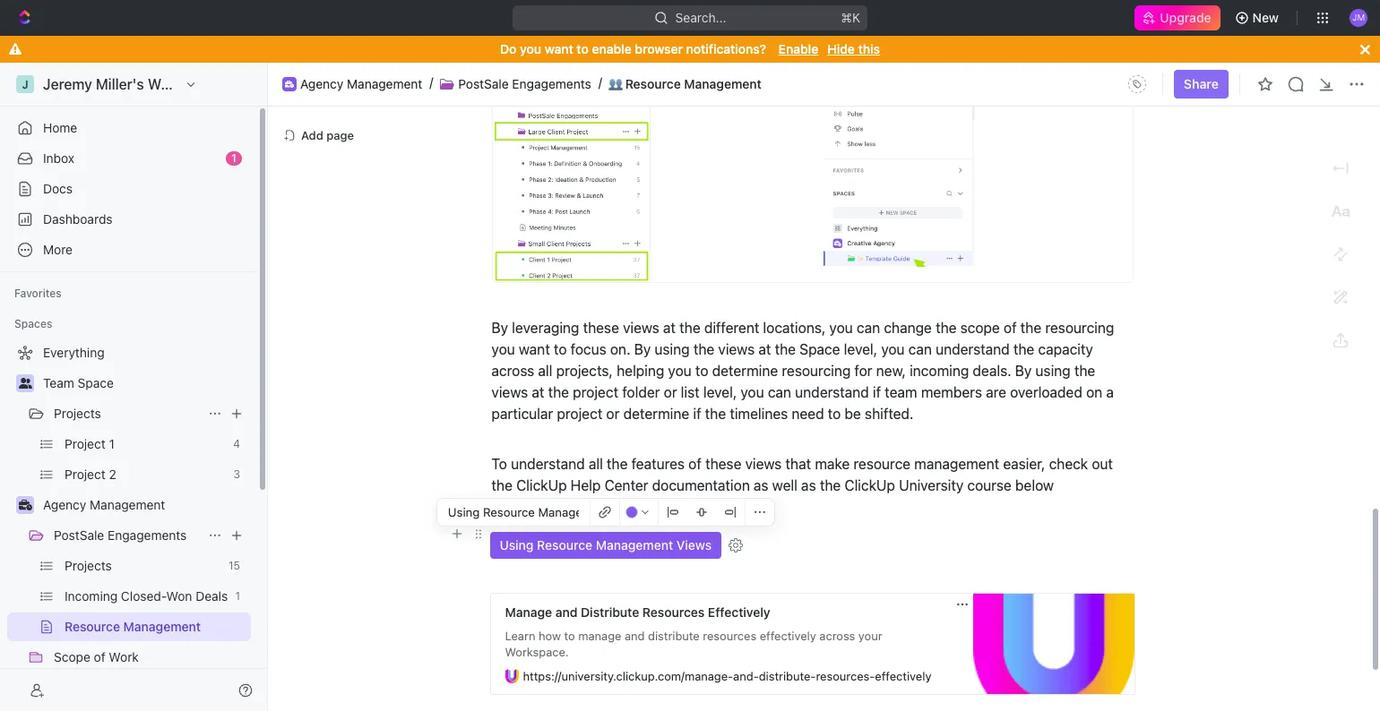 Task type: locate. For each thing, give the bounding box(es) containing it.
the left scope
[[936, 320, 957, 336]]

projects link up closed-
[[65, 552, 221, 581]]

more
[[43, 242, 73, 257]]

1 vertical spatial can
[[909, 341, 932, 357]]

0 vertical spatial want
[[545, 41, 573, 56]]

management left views
[[596, 537, 673, 553]]

by up overloaded
[[1015, 363, 1032, 379]]

1 vertical spatial want
[[519, 341, 550, 357]]

by leveraging these views at the different locations, you can change the scope of the resourcing you want to focus on. by using the views at the space level, you can understand the capacity across all projects, helping you to determine resourcing for new, incoming deals. by using the views at the project folder or list level, you can understand if team members are overloaded on a particular project or determine if the timelines need to be shifted.
[[492, 320, 1118, 422]]

clickup down the 'resource'
[[845, 477, 895, 494]]

level, up the for
[[844, 341, 878, 357]]

2 horizontal spatial can
[[909, 341, 932, 357]]

particular
[[492, 406, 553, 422]]

scope
[[961, 320, 1000, 336]]

you right do
[[520, 41, 541, 56]]

or
[[664, 384, 677, 400], [606, 406, 620, 422]]

team
[[43, 376, 74, 391]]

of left work
[[94, 650, 105, 665]]

views up the "well"
[[745, 456, 782, 472]]

enable
[[779, 41, 819, 56]]

management up page
[[347, 76, 423, 91]]

easier,
[[1003, 456, 1045, 472]]

0 vertical spatial level,
[[844, 341, 878, 357]]

1 horizontal spatial engagements
[[512, 76, 591, 91]]

agency management down 2
[[43, 497, 165, 513]]

make
[[815, 456, 850, 472]]

can down change
[[909, 341, 932, 357]]

management down incoming closed-won deals 1
[[123, 619, 201, 635]]

all up the help
[[589, 456, 603, 472]]

if down list at the bottom of the page
[[693, 406, 701, 422]]

management for agency management link for business time icon
[[90, 497, 165, 513]]

share
[[1184, 76, 1219, 91]]

understand down scope
[[936, 341, 1010, 357]]

0 vertical spatial agency management link
[[300, 76, 423, 92]]

at up helping
[[663, 320, 676, 336]]

agency inside the "sidebar" navigation
[[43, 497, 86, 513]]

management inside 'link'
[[123, 619, 201, 635]]

projects link down 'team space' link
[[54, 400, 201, 428]]

1 vertical spatial agency
[[43, 497, 86, 513]]

or left list at the bottom of the page
[[664, 384, 677, 400]]

these inside "by leveraging these views at the different locations, you can change the scope of the resourcing you want to focus on. by using the views at the space level, you can understand the capacity across all projects, helping you to determine resourcing for new, incoming deals. by using the views at the project folder or list level, you can understand if team members are overloaded on a particular project or determine if the timelines need to be shifted."
[[583, 320, 619, 336]]

space
[[800, 341, 840, 357], [78, 376, 114, 391]]

resource for using
[[537, 537, 593, 553]]

across
[[492, 363, 535, 379]]

the down to
[[492, 477, 513, 494]]

0 horizontal spatial or
[[606, 406, 620, 422]]

these
[[583, 320, 619, 336], [705, 456, 742, 472]]

1 vertical spatial level,
[[703, 384, 737, 400]]

projects for the topmost the "projects" link
[[54, 406, 101, 421]]

tree
[[7, 339, 251, 712]]

1 horizontal spatial or
[[664, 384, 677, 400]]

resource inside 'link'
[[65, 619, 120, 635]]

resource right using on the bottom of the page
[[537, 537, 593, 553]]

projects link
[[54, 400, 201, 428], [65, 552, 221, 581]]

search...
[[675, 10, 726, 25]]

1 horizontal spatial postsale
[[458, 76, 509, 91]]

2 vertical spatial of
[[94, 650, 105, 665]]

management for resource management 'link'
[[123, 619, 201, 635]]

if
[[873, 384, 881, 400], [693, 406, 701, 422]]

2 horizontal spatial of
[[1004, 320, 1017, 336]]

1 horizontal spatial as
[[801, 477, 816, 494]]

projects
[[54, 406, 101, 421], [65, 558, 112, 574]]

agency management link for business time icon
[[43, 491, 247, 520]]

on
[[1086, 384, 1103, 400]]

want down leveraging
[[519, 341, 550, 357]]

want
[[545, 41, 573, 56], [519, 341, 550, 357]]

j
[[22, 78, 28, 91]]

the down "different"
[[694, 341, 715, 357]]

management down 2
[[90, 497, 165, 513]]

1 horizontal spatial agency
[[300, 76, 344, 91]]

postsale engagements inside tree
[[54, 528, 187, 543]]

incoming closed-won deals link
[[65, 583, 228, 611]]

1 horizontal spatial postsale engagements
[[458, 76, 591, 91]]

space down locations,
[[800, 341, 840, 357]]

0 horizontal spatial resource
[[65, 619, 120, 635]]

closed-
[[121, 589, 166, 604]]

determine down "different"
[[712, 363, 778, 379]]

dashboards
[[43, 212, 113, 227]]

below
[[1016, 477, 1054, 494]]

understand up the help
[[511, 456, 585, 472]]

team space
[[43, 376, 114, 391]]

0 vertical spatial projects
[[54, 406, 101, 421]]

of right scope
[[1004, 320, 1017, 336]]

postsale inside the "sidebar" navigation
[[54, 528, 104, 543]]

agency management inside agency management link
[[43, 497, 165, 513]]

management down notifications?
[[684, 76, 762, 91]]

space right "team"
[[78, 376, 114, 391]]

resourcing up capacity
[[1045, 320, 1114, 336]]

engagements down project 2 link
[[108, 528, 187, 543]]

engagements inside the "sidebar" navigation
[[108, 528, 187, 543]]

1 project from the top
[[65, 437, 106, 452]]

1 horizontal spatial agency management link
[[300, 76, 423, 92]]

1 horizontal spatial postsale engagements link
[[458, 76, 591, 92]]

https://university.clickup.com/manage-and-distribute-resources-effectively
[[523, 669, 932, 684]]

by up helping
[[634, 341, 651, 357]]

1 vertical spatial project
[[557, 406, 603, 422]]

scope of work link
[[54, 644, 247, 672]]

to
[[577, 41, 589, 56], [554, 341, 567, 357], [696, 363, 709, 379], [828, 406, 841, 422]]

as
[[754, 477, 769, 494], [801, 477, 816, 494]]

postsale engagements link up closed-
[[54, 522, 201, 550]]

resource
[[625, 76, 681, 91], [537, 537, 593, 553], [65, 619, 120, 635]]

sidebar navigation
[[0, 63, 272, 712]]

postsale engagements
[[458, 76, 591, 91], [54, 528, 187, 543]]

resource down browser
[[625, 76, 681, 91]]

do you want to enable browser notifications? enable hide this
[[500, 41, 880, 56]]

all
[[538, 363, 553, 379], [589, 456, 603, 472]]

need
[[792, 406, 824, 422]]

1 vertical spatial postsale
[[54, 528, 104, 543]]

0 horizontal spatial clickup
[[516, 477, 567, 494]]

you up the across
[[492, 341, 515, 357]]

postsale down project 2
[[54, 528, 104, 543]]

the left "different"
[[680, 320, 701, 336]]

user group image
[[18, 378, 32, 389]]

1 horizontal spatial all
[[589, 456, 603, 472]]

dropdown menu image
[[1123, 70, 1152, 99]]

2 vertical spatial at
[[532, 384, 544, 400]]

1 horizontal spatial determine
[[712, 363, 778, 379]]

1 horizontal spatial using
[[1036, 363, 1071, 379]]

2 horizontal spatial resource
[[625, 76, 681, 91]]

views up on.
[[623, 320, 660, 336]]

2 horizontal spatial understand
[[936, 341, 1010, 357]]

agency management link up page
[[300, 76, 423, 92]]

these up the documentation
[[705, 456, 742, 472]]

2 as from the left
[[801, 477, 816, 494]]

at up particular
[[532, 384, 544, 400]]

level,
[[844, 341, 878, 357], [703, 384, 737, 400]]

0 vertical spatial project
[[65, 437, 106, 452]]

at
[[663, 320, 676, 336], [759, 341, 771, 357], [532, 384, 544, 400]]

work
[[109, 650, 139, 665]]

want right do
[[545, 41, 573, 56]]

project inside project 1 link
[[65, 437, 106, 452]]

and-
[[733, 669, 759, 684]]

1
[[231, 151, 237, 165], [109, 437, 115, 452], [235, 590, 240, 603]]

0 vertical spatial if
[[873, 384, 881, 400]]

postsale down do
[[458, 76, 509, 91]]

agency for agency management link for business time image
[[300, 76, 344, 91]]

of up the documentation
[[689, 456, 702, 472]]

understand up be
[[795, 384, 869, 400]]

0 horizontal spatial all
[[538, 363, 553, 379]]

0 horizontal spatial can
[[768, 384, 792, 400]]

workspace
[[148, 76, 222, 92]]

1 horizontal spatial level,
[[844, 341, 878, 357]]

spaces
[[14, 317, 52, 331]]

postsale engagements link
[[458, 76, 591, 92], [54, 522, 201, 550]]

determine down folder
[[624, 406, 689, 422]]

agency management for agency management link for business time image
[[300, 76, 423, 91]]

overloaded
[[1010, 384, 1083, 400]]

resource for 👥
[[625, 76, 681, 91]]

0 vertical spatial project
[[573, 384, 619, 400]]

at down locations,
[[759, 341, 771, 357]]

tree containing everything
[[7, 339, 251, 712]]

to up list at the bottom of the page
[[696, 363, 709, 379]]

incoming closed-won deals 1
[[65, 589, 240, 604]]

by
[[492, 320, 508, 336], [634, 341, 651, 357], [1015, 363, 1032, 379]]

agency right business time image
[[300, 76, 344, 91]]

agency right business time icon
[[43, 497, 86, 513]]

0 vertical spatial projects link
[[54, 400, 201, 428]]

folder
[[622, 384, 660, 400]]

0 vertical spatial agency management
[[300, 76, 423, 91]]

0 horizontal spatial these
[[583, 320, 619, 336]]

0 vertical spatial these
[[583, 320, 619, 336]]

0 horizontal spatial understand
[[511, 456, 585, 472]]

1 horizontal spatial space
[[800, 341, 840, 357]]

postsale engagements link down do
[[458, 76, 591, 92]]

1 vertical spatial project
[[65, 467, 106, 482]]

1 vertical spatial by
[[634, 341, 651, 357]]

1 vertical spatial resourcing
[[782, 363, 851, 379]]

engagements
[[512, 76, 591, 91], [108, 528, 187, 543]]

0 horizontal spatial agency management link
[[43, 491, 247, 520]]

want inside "by leveraging these views at the different locations, you can change the scope of the resourcing you want to focus on. by using the views at the space level, you can understand the capacity across all projects, helping you to determine resourcing for new, incoming deals. by using the views at the project folder or list level, you can understand if team members are overloaded on a particular project or determine if the timelines need to be shifted."
[[519, 341, 550, 357]]

using up overloaded
[[1036, 363, 1071, 379]]

these up the focus
[[583, 320, 619, 336]]

1 vertical spatial postsale engagements link
[[54, 522, 201, 550]]

1 vertical spatial engagements
[[108, 528, 187, 543]]

1 vertical spatial determine
[[624, 406, 689, 422]]

0 vertical spatial resourcing
[[1045, 320, 1114, 336]]

1 vertical spatial of
[[689, 456, 702, 472]]

0 vertical spatial resource
[[625, 76, 681, 91]]

level, right list at the bottom of the page
[[703, 384, 737, 400]]

project up project 2
[[65, 437, 106, 452]]

1 horizontal spatial by
[[634, 341, 651, 357]]

2 vertical spatial resource
[[65, 619, 120, 635]]

business time image
[[285, 80, 294, 88]]

clickup
[[516, 477, 567, 494], [845, 477, 895, 494]]

1 vertical spatial agency management link
[[43, 491, 247, 520]]

add
[[301, 128, 323, 142]]

favorites
[[14, 287, 62, 300]]

as right the "well"
[[801, 477, 816, 494]]

engagements down do
[[512, 76, 591, 91]]

this
[[858, 41, 880, 56]]

all inside "by leveraging these views at the different locations, you can change the scope of the resourcing you want to focus on. by using the views at the space level, you can understand the capacity across all projects, helping you to determine resourcing for new, incoming deals. by using the views at the project folder or list level, you can understand if team members are overloaded on a particular project or determine if the timelines need to be shifted."
[[538, 363, 553, 379]]

effectively
[[875, 669, 932, 684]]

postsale
[[458, 76, 509, 91], [54, 528, 104, 543]]

well
[[772, 477, 798, 494]]

understand inside to understand all the features of these views that make resource management easier, check out the clickup help center documentation as well as the clickup university course below
[[511, 456, 585, 472]]

0 vertical spatial understand
[[936, 341, 1010, 357]]

0 horizontal spatial space
[[78, 376, 114, 391]]

if left team
[[873, 384, 881, 400]]

0 horizontal spatial level,
[[703, 384, 737, 400]]

0 vertical spatial agency
[[300, 76, 344, 91]]

project 1 link
[[65, 430, 226, 459]]

0 horizontal spatial agency
[[43, 497, 86, 513]]

agency management link
[[300, 76, 423, 92], [43, 491, 247, 520]]

deals
[[196, 589, 228, 604]]

agency management link down project 2 link
[[43, 491, 247, 520]]

postsale engagements down do
[[458, 76, 591, 91]]

0 vertical spatial all
[[538, 363, 553, 379]]

0 horizontal spatial determine
[[624, 406, 689, 422]]

1 vertical spatial using
[[1036, 363, 1071, 379]]

0 horizontal spatial of
[[94, 650, 105, 665]]

0 vertical spatial engagements
[[512, 76, 591, 91]]

agency management up page
[[300, 76, 423, 91]]

1 vertical spatial all
[[589, 456, 603, 472]]

1 horizontal spatial resource
[[537, 537, 593, 553]]

can
[[857, 320, 880, 336], [909, 341, 932, 357], [768, 384, 792, 400]]

1 vertical spatial space
[[78, 376, 114, 391]]

2 project from the top
[[65, 467, 106, 482]]

project for project 1
[[65, 437, 106, 452]]

2 horizontal spatial by
[[1015, 363, 1032, 379]]

using up helping
[[655, 341, 690, 357]]

determine
[[712, 363, 778, 379], [624, 406, 689, 422]]

1 vertical spatial postsale engagements
[[54, 528, 187, 543]]

project left 2
[[65, 467, 106, 482]]

project inside project 2 link
[[65, 467, 106, 482]]

0 horizontal spatial postsale engagements
[[54, 528, 187, 543]]

1 horizontal spatial clickup
[[845, 477, 895, 494]]

projects down team space
[[54, 406, 101, 421]]

resource management
[[65, 619, 201, 635]]

0 vertical spatial or
[[664, 384, 677, 400]]

project
[[573, 384, 619, 400], [557, 406, 603, 422]]

team space link
[[43, 369, 247, 398]]

2 horizontal spatial at
[[759, 341, 771, 357]]

0 vertical spatial can
[[857, 320, 880, 336]]

0 horizontal spatial agency management
[[43, 497, 165, 513]]

the
[[680, 320, 701, 336], [936, 320, 957, 336], [1021, 320, 1042, 336], [694, 341, 715, 357], [775, 341, 796, 357], [1014, 341, 1035, 357], [1075, 363, 1096, 379], [548, 384, 569, 400], [705, 406, 726, 422], [607, 456, 628, 472], [492, 477, 513, 494], [820, 477, 841, 494]]

0 horizontal spatial at
[[532, 384, 544, 400]]

management for agency management link for business time image
[[347, 76, 423, 91]]

0 horizontal spatial if
[[693, 406, 701, 422]]

resource down the incoming
[[65, 619, 120, 635]]

1 vertical spatial resource
[[537, 537, 593, 553]]

to left enable
[[577, 41, 589, 56]]

resourcing up "need"
[[782, 363, 851, 379]]

0 vertical spatial using
[[655, 341, 690, 357]]

0 horizontal spatial as
[[754, 477, 769, 494]]

all right the across
[[538, 363, 553, 379]]

can up timelines
[[768, 384, 792, 400]]

0 horizontal spatial engagements
[[108, 528, 187, 543]]

by up the across
[[492, 320, 508, 336]]

1 horizontal spatial agency management
[[300, 76, 423, 91]]

project 1
[[65, 437, 115, 452]]

or down helping
[[606, 406, 620, 422]]

can left change
[[857, 320, 880, 336]]

clickup up the add button text field
[[516, 477, 567, 494]]

projects up the incoming
[[65, 558, 112, 574]]

0 vertical spatial by
[[492, 320, 508, 336]]

postsale engagements down 2
[[54, 528, 187, 543]]

👥 resource management
[[608, 76, 762, 91]]

home
[[43, 120, 77, 135]]

documentation
[[652, 477, 750, 494]]

projects for the "projects" link to the bottom
[[65, 558, 112, 574]]

you up new,
[[881, 341, 905, 357]]

1 vertical spatial these
[[705, 456, 742, 472]]

as left the "well"
[[754, 477, 769, 494]]

distribute-
[[759, 669, 816, 684]]



Task type: describe. For each thing, give the bounding box(es) containing it.
university
[[899, 477, 964, 494]]

0 vertical spatial postsale
[[458, 76, 509, 91]]

projects,
[[556, 363, 613, 379]]

agency for agency management link for business time icon
[[43, 497, 86, 513]]

project 2 link
[[65, 461, 226, 489]]

the up capacity
[[1021, 320, 1042, 336]]

1 horizontal spatial at
[[663, 320, 676, 336]]

management
[[914, 456, 1000, 472]]

the left timelines
[[705, 406, 726, 422]]

2 vertical spatial by
[[1015, 363, 1032, 379]]

the down projects, at the bottom left of page
[[548, 384, 569, 400]]

notifications?
[[686, 41, 766, 56]]

out
[[1092, 456, 1113, 472]]

everything
[[43, 345, 105, 360]]

new
[[1253, 10, 1279, 25]]

features
[[632, 456, 685, 472]]

home link
[[7, 114, 251, 143]]

won
[[166, 589, 192, 604]]

upgrade link
[[1135, 5, 1221, 30]]

1 as from the left
[[754, 477, 769, 494]]

1 horizontal spatial can
[[857, 320, 880, 336]]

docs link
[[7, 175, 251, 203]]

resource
[[854, 456, 911, 472]]

effectively
[[708, 605, 771, 620]]

you right locations,
[[830, 320, 853, 336]]

the up center
[[607, 456, 628, 472]]

using resource management views
[[500, 537, 712, 553]]

you up list at the bottom of the page
[[668, 363, 692, 379]]

incoming
[[910, 363, 969, 379]]

the left capacity
[[1014, 341, 1035, 357]]

agency management for agency management link for business time icon
[[43, 497, 165, 513]]

new button
[[1228, 4, 1290, 32]]

views down the across
[[492, 384, 528, 400]]

change
[[884, 320, 932, 336]]

do
[[500, 41, 517, 56]]

are
[[986, 384, 1007, 400]]

miller's
[[96, 76, 144, 92]]

2 clickup from the left
[[845, 477, 895, 494]]

0 vertical spatial 1
[[231, 151, 237, 165]]

business time image
[[18, 500, 32, 511]]

project 2
[[65, 467, 116, 482]]

1 vertical spatial 1
[[109, 437, 115, 452]]

scope of work
[[54, 650, 139, 665]]

Add button text field
[[448, 505, 579, 520]]

0 horizontal spatial using
[[655, 341, 690, 357]]

course
[[968, 477, 1012, 494]]

to left be
[[828, 406, 841, 422]]

0 horizontal spatial resourcing
[[782, 363, 851, 379]]

agency management link for business time image
[[300, 76, 423, 92]]

distribute
[[581, 605, 639, 620]]

more button
[[7, 236, 251, 264]]

incoming
[[65, 589, 118, 604]]

manage
[[505, 605, 552, 620]]

members
[[921, 384, 982, 400]]

helping
[[617, 363, 664, 379]]

everything link
[[7, 339, 247, 368]]

space inside the "sidebar" navigation
[[78, 376, 114, 391]]

you up timelines
[[741, 384, 764, 400]]

1 vertical spatial at
[[759, 341, 771, 357]]

views inside to understand all the features of these views that make resource management easier, check out the clickup help center documentation as well as the clickup university course below
[[745, 456, 782, 472]]

resources
[[643, 605, 705, 620]]

docs
[[43, 181, 73, 196]]

1 vertical spatial if
[[693, 406, 701, 422]]

1 horizontal spatial understand
[[795, 384, 869, 400]]

the up on
[[1075, 363, 1096, 379]]

to down leveraging
[[554, 341, 567, 357]]

on.
[[610, 341, 631, 357]]

scope
[[54, 650, 90, 665]]

the down make on the right of page
[[820, 477, 841, 494]]

dashboards link
[[7, 205, 251, 234]]

to
[[492, 456, 507, 472]]

of inside to understand all the features of these views that make resource management easier, check out the clickup help center documentation as well as the clickup university course below
[[689, 456, 702, 472]]

https://university.clickup.com/manage-
[[523, 669, 733, 684]]

enable
[[592, 41, 632, 56]]

0 vertical spatial postsale engagements
[[458, 76, 591, 91]]

👥
[[608, 77, 623, 91]]

and
[[556, 605, 578, 620]]

1 horizontal spatial resourcing
[[1045, 320, 1114, 336]]

views
[[677, 537, 712, 553]]

the down locations,
[[775, 341, 796, 357]]

1 inside incoming closed-won deals 1
[[235, 590, 240, 603]]

tree inside the "sidebar" navigation
[[7, 339, 251, 712]]

that
[[786, 456, 811, 472]]

capacity
[[1038, 341, 1093, 357]]

inbox
[[43, 151, 74, 166]]

leveraging
[[512, 320, 579, 336]]

center
[[605, 477, 649, 494]]

1 vertical spatial projects link
[[65, 552, 221, 581]]

hide
[[828, 41, 855, 56]]

manage and distribute resources effectively
[[505, 605, 771, 620]]

deals.
[[973, 363, 1012, 379]]

jeremy miller's workspace, , element
[[16, 75, 34, 93]]

list
[[681, 384, 700, 400]]

all inside to understand all the features of these views that make resource management easier, check out the clickup help center documentation as well as the clickup university course below
[[589, 456, 603, 472]]

0 horizontal spatial postsale engagements link
[[54, 522, 201, 550]]

0 vertical spatial determine
[[712, 363, 778, 379]]

project for project 2
[[65, 467, 106, 482]]

2
[[109, 467, 116, 482]]

jeremy
[[43, 76, 92, 92]]

1 clickup from the left
[[516, 477, 567, 494]]

using
[[500, 537, 534, 553]]

of inside the "sidebar" navigation
[[94, 650, 105, 665]]

timelines
[[730, 406, 788, 422]]

of inside "by leveraging these views at the different locations, you can change the scope of the resourcing you want to focus on. by using the views at the space level, you can understand the capacity across all projects, helping you to determine resourcing for new, incoming deals. by using the views at the project folder or list level, you can understand if team members are overloaded on a particular project or determine if the timelines need to be shifted."
[[1004, 320, 1017, 336]]

add page
[[301, 128, 354, 142]]

jm
[[1352, 12, 1365, 23]]

favorites button
[[7, 283, 69, 305]]

0 vertical spatial postsale engagements link
[[458, 76, 591, 92]]

browser
[[635, 41, 683, 56]]

to understand all the features of these views that make resource management easier, check out the clickup help center documentation as well as the clickup university course below
[[492, 456, 1117, 494]]

4
[[233, 437, 240, 451]]

check
[[1049, 456, 1088, 472]]

1 vertical spatial or
[[606, 406, 620, 422]]

upgrade
[[1160, 10, 1212, 25]]

for
[[855, 363, 873, 379]]

locations,
[[763, 320, 826, 336]]

these inside to understand all the features of these views that make resource management easier, check out the clickup help center documentation as well as the clickup university course below
[[705, 456, 742, 472]]

1 horizontal spatial if
[[873, 384, 881, 400]]

team
[[885, 384, 918, 400]]

shifted.
[[865, 406, 914, 422]]

page
[[326, 128, 354, 142]]

⌘k
[[841, 10, 861, 25]]

resources-
[[816, 669, 875, 684]]

resource management link
[[65, 613, 247, 642]]

jm button
[[1345, 4, 1373, 32]]

space inside "by leveraging these views at the different locations, you can change the scope of the resourcing you want to focus on. by using the views at the space level, you can understand the capacity across all projects, helping you to determine resourcing for new, incoming deals. by using the views at the project folder or list level, you can understand if team members are overloaded on a particular project or determine if the timelines need to be shifted."
[[800, 341, 840, 357]]

views down "different"
[[718, 341, 755, 357]]

jeremy miller's workspace
[[43, 76, 222, 92]]

new,
[[876, 363, 906, 379]]



Task type: vqa. For each thing, say whether or not it's contained in the screenshot.
commenting,
no



